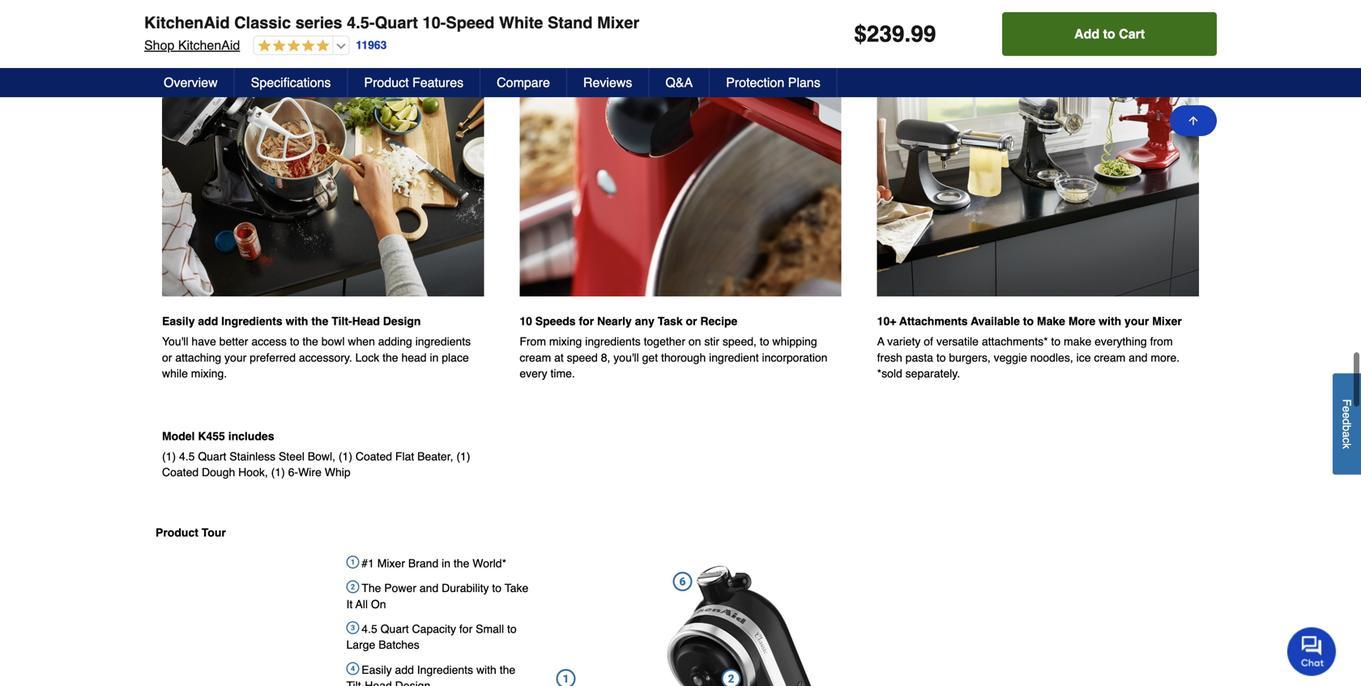 Task type: vqa. For each thing, say whether or not it's contained in the screenshot.
thorough
yes



Task type: locate. For each thing, give the bounding box(es) containing it.
head up when
[[352, 315, 380, 328]]

wire
[[298, 466, 322, 479]]

easily for easily add ingredients with the tilt-head design you'll have better access to the bowl when adding ingredients or attaching your preferred accessory. lock the head in place while mixing.
[[162, 315, 195, 328]]

ingredients
[[221, 315, 282, 328], [417, 664, 473, 677]]

the for #1 mixer brand in the world*
[[454, 557, 469, 570]]

and
[[1129, 351, 1148, 364], [420, 582, 439, 595]]

quart inside 'model k455 includes (1) 4.5 quart stainless steel bowl, (1) coated flat beater, (1) coated dough hook, (1) 6-wire whip'
[[198, 450, 226, 463]]

head inside easily add ingredients with the tilt-head design you'll have better access to the bowl when adding ingredients or attaching your preferred accessory. lock the head in place while mixing.
[[352, 315, 380, 328]]

with inside easily add ingredients with the tilt-head design you'll have better access to the bowl when adding ingredients or attaching your preferred accessory. lock the head in place while mixing.
[[286, 315, 308, 328]]

add for easily add ingredients with the tilt-head design
[[395, 664, 414, 677]]

quart up 11963
[[375, 13, 418, 32]]

0 horizontal spatial 4.5
[[179, 450, 195, 463]]

add down the "batches"
[[395, 664, 414, 677]]

*sold
[[877, 367, 903, 380]]

hook,
[[238, 466, 268, 479]]

tilt- inside easily add ingredients with the tilt-head design
[[346, 680, 365, 686]]

to inside easily add ingredients with the tilt-head design you'll have better access to the bowl when adding ingredients or attaching your preferred accessory. lock the head in place while mixing.
[[290, 335, 299, 348]]

or up on
[[686, 315, 697, 328]]

with up access
[[286, 315, 308, 328]]

head down large
[[365, 680, 392, 686]]

quart inside 4.5 quart capacity for small to large batches
[[381, 623, 409, 636]]

to right access
[[290, 335, 299, 348]]

or inside easily add ingredients with the tilt-head design you'll have better access to the bowl when adding ingredients or attaching your preferred accessory. lock the head in place while mixing.
[[162, 351, 172, 364]]

your up everything
[[1125, 315, 1149, 328]]

and inside 10+ attachments available to make more with your mixer a variety of versatile attachments* to make everything from fresh pasta to burgers, veggie noodles, ice cream and more. *sold separately.
[[1129, 351, 1148, 364]]

1 vertical spatial product
[[156, 526, 198, 539]]

the for easily add ingredients with the tilt-head design
[[500, 664, 516, 677]]

head inside easily add ingredients with the tilt-head design
[[365, 680, 392, 686]]

or up the while at bottom left
[[162, 351, 172, 364]]

1 vertical spatial head
[[365, 680, 392, 686]]

bowl,
[[308, 450, 335, 463]]

your down better
[[224, 351, 247, 364]]

1 vertical spatial coated
[[162, 466, 199, 479]]

f
[[1341, 399, 1354, 406]]

0 horizontal spatial ingredients
[[221, 315, 282, 328]]

design up adding
[[383, 315, 421, 328]]

cream down everything
[[1094, 351, 1126, 364]]

1 vertical spatial tilt-
[[346, 680, 365, 686]]

design down the "batches"
[[395, 680, 430, 686]]

the up durability
[[454, 557, 469, 570]]

ingredients inside easily add ingredients with the tilt-head design you'll have better access to the bowl when adding ingredients or attaching your preferred accessory. lock the head in place while mixing.
[[221, 315, 282, 328]]

#1 mixer brand in the world*
[[362, 557, 506, 570]]

(1) down model
[[162, 450, 176, 463]]

to up the noodles,
[[1051, 335, 1061, 348]]

0 horizontal spatial add
[[198, 315, 218, 328]]

quart up the "batches"
[[381, 623, 409, 636]]

add inside easily add ingredients with the tilt-head design you'll have better access to the bowl when adding ingredients or attaching your preferred accessory. lock the head in place while mixing.
[[198, 315, 218, 328]]

available
[[971, 315, 1020, 328]]

together
[[644, 335, 686, 348]]

0 vertical spatial design
[[383, 315, 421, 328]]

ingredients up the place
[[415, 335, 471, 348]]

versatile
[[937, 335, 979, 348]]

0 vertical spatial coated
[[356, 450, 392, 463]]

ingredients down 4.5 quart capacity for small to large batches
[[417, 664, 473, 677]]

mixer
[[597, 13, 640, 32], [1152, 315, 1182, 328], [377, 557, 405, 570]]

model
[[162, 430, 195, 443]]

b
[[1341, 425, 1354, 432]]

protection plans button
[[710, 68, 838, 97]]

2 vertical spatial quart
[[381, 623, 409, 636]]

with for easily add ingredients with the tilt-head design
[[476, 664, 497, 677]]

attaching
[[175, 351, 221, 364]]

when
[[348, 335, 375, 348]]

1 horizontal spatial add
[[395, 664, 414, 677]]

product
[[364, 75, 409, 90], [156, 526, 198, 539]]

ingredients inside easily add ingredients with the tilt-head design
[[417, 664, 473, 677]]

the inside easily add ingredients with the tilt-head design
[[500, 664, 516, 677]]

incorporation
[[762, 351, 828, 364]]

11963
[[356, 39, 387, 52]]

everything
[[1095, 335, 1147, 348]]

1 vertical spatial design
[[395, 680, 430, 686]]

thorough
[[661, 351, 706, 364]]

d
[[1341, 419, 1354, 425]]

tilt- down large
[[346, 680, 365, 686]]

0 vertical spatial and
[[1129, 351, 1148, 364]]

0 vertical spatial ingredients
[[221, 315, 282, 328]]

protection plans
[[726, 75, 821, 90]]

model k455 includes (1) 4.5 quart stainless steel bowl, (1) coated flat beater, (1) coated dough hook, (1) 6-wire whip
[[162, 430, 470, 479]]

and down #1 mixer brand in the world*
[[420, 582, 439, 595]]

0 vertical spatial 4.5
[[179, 450, 195, 463]]

quart up dough
[[198, 450, 226, 463]]

2 horizontal spatial with
[[1099, 315, 1122, 328]]

to right 'small'
[[507, 623, 517, 636]]

you'll
[[614, 351, 639, 364]]

1 vertical spatial ingredients
[[417, 664, 473, 677]]

1 vertical spatial or
[[162, 351, 172, 364]]

to left take
[[492, 582, 502, 595]]

easily up you'll
[[162, 315, 195, 328]]

0 horizontal spatial easily
[[162, 315, 195, 328]]

with inside easily add ingredients with the tilt-head design
[[476, 664, 497, 677]]

1 vertical spatial your
[[224, 351, 247, 364]]

coated left flat
[[356, 450, 392, 463]]

to right speed, on the right of the page
[[760, 335, 769, 348]]

mixer right stand
[[597, 13, 640, 32]]

product features button
[[348, 68, 481, 97]]

task
[[658, 315, 683, 328]]

4.5 quart capacity for small to large batches
[[346, 623, 517, 652]]

4.5 inside 'model k455 includes (1) 4.5 quart stainless steel bowl, (1) coated flat beater, (1) coated dough hook, (1) 6-wire whip'
[[179, 450, 195, 463]]

shop
[[144, 38, 175, 53]]

0 horizontal spatial or
[[162, 351, 172, 364]]

6-
[[288, 466, 298, 479]]

attachments*
[[982, 335, 1048, 348]]

veggie
[[994, 351, 1027, 364]]

1 ingredients from the left
[[415, 335, 471, 348]]

0 vertical spatial or
[[686, 315, 697, 328]]

the down 'small'
[[500, 664, 516, 677]]

to right add
[[1103, 26, 1116, 41]]

coated
[[356, 450, 392, 463], [162, 466, 199, 479]]

better
[[219, 335, 248, 348]]

1 horizontal spatial and
[[1129, 351, 1148, 364]]

coated down model
[[162, 466, 199, 479]]

product down 11963
[[364, 75, 409, 90]]

1 vertical spatial easily
[[362, 664, 392, 677]]

ingredients up access
[[221, 315, 282, 328]]

1 horizontal spatial cream
[[1094, 351, 1126, 364]]

every
[[520, 367, 547, 380]]

design
[[383, 315, 421, 328], [395, 680, 430, 686]]

0 vertical spatial tilt-
[[332, 315, 352, 328]]

in right head
[[430, 351, 439, 364]]

1 e from the top
[[1341, 406, 1354, 413]]

kitchenaid up the 'overview'
[[178, 38, 240, 53]]

4.5 up large
[[362, 623, 377, 636]]

ingredients inside easily add ingredients with the tilt-head design you'll have better access to the bowl when adding ingredients or attaching your preferred accessory. lock the head in place while mixing.
[[415, 335, 471, 348]]

the up bowl in the left of the page
[[311, 315, 328, 328]]

for left 'small'
[[459, 623, 473, 636]]

239
[[867, 21, 905, 47]]

mixer up from
[[1152, 315, 1182, 328]]

stand
[[548, 13, 593, 32]]

#1
[[362, 557, 374, 570]]

design for easily add ingredients with the tilt-head design
[[395, 680, 430, 686]]

head
[[352, 315, 380, 328], [365, 680, 392, 686]]

and down everything
[[1129, 351, 1148, 364]]

time.
[[551, 367, 575, 380]]

1 vertical spatial 4.5
[[362, 623, 377, 636]]

2 cream from the left
[[1094, 351, 1126, 364]]

0 horizontal spatial for
[[459, 623, 473, 636]]

e up b
[[1341, 413, 1354, 419]]

$ 239 . 99
[[854, 21, 936, 47]]

compare
[[497, 75, 550, 90]]

4.5 down model
[[179, 450, 195, 463]]

0 horizontal spatial product
[[156, 526, 198, 539]]

mixing
[[549, 335, 582, 348]]

and inside the power and durability to take it all on
[[420, 582, 439, 595]]

with up everything
[[1099, 315, 1122, 328]]

a
[[1341, 432, 1354, 438]]

easily add ingredients with the tilt-head design
[[346, 664, 516, 686]]

0 vertical spatial your
[[1125, 315, 1149, 328]]

with down 'small'
[[476, 664, 497, 677]]

pasta
[[906, 351, 933, 364]]

1 horizontal spatial your
[[1125, 315, 1149, 328]]

for inside 10 speeds for nearly any task or recipe from mixing ingredients together on stir speed, to whipping cream at speed 8, you'll get thorough ingredient incorporation every time.
[[579, 315, 594, 328]]

recipe
[[700, 315, 738, 328]]

tilt- up bowl in the left of the page
[[332, 315, 352, 328]]

small
[[476, 623, 504, 636]]

1 vertical spatial quart
[[198, 450, 226, 463]]

in right the brand
[[442, 557, 451, 570]]

0 vertical spatial add
[[198, 315, 218, 328]]

ingredients
[[415, 335, 471, 348], [585, 335, 641, 348]]

durability
[[442, 582, 489, 595]]

0 horizontal spatial ingredients
[[415, 335, 471, 348]]

1 horizontal spatial easily
[[362, 664, 392, 677]]

e
[[1341, 406, 1354, 413], [1341, 413, 1354, 419]]

capacity
[[412, 623, 456, 636]]

tilt- inside easily add ingredients with the tilt-head design you'll have better access to the bowl when adding ingredients or attaching your preferred accessory. lock the head in place while mixing.
[[332, 315, 352, 328]]

quart
[[375, 13, 418, 32], [198, 450, 226, 463], [381, 623, 409, 636]]

0 vertical spatial kitchenaid
[[144, 13, 230, 32]]

0 horizontal spatial with
[[286, 315, 308, 328]]

for
[[579, 315, 594, 328], [459, 623, 473, 636]]

from
[[1150, 335, 1173, 348]]

1 vertical spatial kitchenaid
[[178, 38, 240, 53]]

fresh
[[877, 351, 903, 364]]

0 horizontal spatial your
[[224, 351, 247, 364]]

0 vertical spatial head
[[352, 315, 380, 328]]

easily inside easily add ingredients with the tilt-head design you'll have better access to the bowl when adding ingredients or attaching your preferred accessory. lock the head in place while mixing.
[[162, 315, 195, 328]]

reviews
[[583, 75, 632, 90]]

1 vertical spatial for
[[459, 623, 473, 636]]

0 horizontal spatial in
[[430, 351, 439, 364]]

0 vertical spatial easily
[[162, 315, 195, 328]]

1 cream from the left
[[520, 351, 551, 364]]

easily for easily add ingredients with the tilt-head design
[[362, 664, 392, 677]]

more
[[1069, 315, 1096, 328]]

accessory.
[[299, 351, 352, 364]]

the
[[362, 582, 381, 595]]

to inside 4.5 quart capacity for small to large batches
[[507, 623, 517, 636]]

for left nearly
[[579, 315, 594, 328]]

tilt- for easily add ingredients with the tilt-head design you'll have better access to the bowl when adding ingredients or attaching your preferred accessory. lock the head in place while mixing.
[[332, 315, 352, 328]]

preferred
[[250, 351, 296, 364]]

cream up every
[[520, 351, 551, 364]]

1 horizontal spatial with
[[476, 664, 497, 677]]

product inside button
[[364, 75, 409, 90]]

product tour
[[156, 526, 226, 539]]

to up "separately."
[[937, 351, 946, 364]]

all
[[356, 598, 368, 611]]

1 horizontal spatial ingredients
[[417, 664, 473, 677]]

design inside easily add ingredients with the tilt-head design you'll have better access to the bowl when adding ingredients or attaching your preferred accessory. lock the head in place while mixing.
[[383, 315, 421, 328]]

2 vertical spatial mixer
[[377, 557, 405, 570]]

your inside easily add ingredients with the tilt-head design you'll have better access to the bowl when adding ingredients or attaching your preferred accessory. lock the head in place while mixing.
[[224, 351, 247, 364]]

design inside easily add ingredients with the tilt-head design
[[395, 680, 430, 686]]

the for easily add ingredients with the tilt-head design you'll have better access to the bowl when adding ingredients or attaching your preferred accessory. lock the head in place while mixing.
[[311, 315, 328, 328]]

1 horizontal spatial 4.5
[[362, 623, 377, 636]]

have
[[192, 335, 216, 348]]

on
[[371, 598, 386, 611]]

1 vertical spatial add
[[395, 664, 414, 677]]

(1)
[[162, 450, 176, 463], [339, 450, 352, 463], [457, 450, 470, 463], [271, 466, 285, 479]]

the down adding
[[383, 351, 398, 364]]

place
[[442, 351, 469, 364]]

add inside easily add ingredients with the tilt-head design
[[395, 664, 414, 677]]

to inside 10 speeds for nearly any task or recipe from mixing ingredients together on stir speed, to whipping cream at speed 8, you'll get thorough ingredient incorporation every time.
[[760, 335, 769, 348]]

0 horizontal spatial and
[[420, 582, 439, 595]]

kitchenaid up shop kitchenaid
[[144, 13, 230, 32]]

ingredients for easily add ingredients with the tilt-head design you'll have better access to the bowl when adding ingredients or attaching your preferred accessory. lock the head in place while mixing.
[[221, 315, 282, 328]]

cream inside 10+ attachments available to make more with your mixer a variety of versatile attachments* to make everything from fresh pasta to burgers, veggie noodles, ice cream and more. *sold separately.
[[1094, 351, 1126, 364]]

0 vertical spatial in
[[430, 351, 439, 364]]

1 horizontal spatial in
[[442, 557, 451, 570]]

0 vertical spatial mixer
[[597, 13, 640, 32]]

any
[[635, 315, 655, 328]]

1 horizontal spatial or
[[686, 315, 697, 328]]

0 vertical spatial for
[[579, 315, 594, 328]]

1 vertical spatial mixer
[[1152, 315, 1182, 328]]

1 horizontal spatial ingredients
[[585, 335, 641, 348]]

2 horizontal spatial mixer
[[1152, 315, 1182, 328]]

1 vertical spatial and
[[420, 582, 439, 595]]

1 horizontal spatial for
[[579, 315, 594, 328]]

large
[[346, 639, 375, 652]]

e up d
[[1341, 406, 1354, 413]]

0 vertical spatial product
[[364, 75, 409, 90]]

0 horizontal spatial cream
[[520, 351, 551, 364]]

ingredients up "8,"
[[585, 335, 641, 348]]

2 ingredients from the left
[[585, 335, 641, 348]]

easily inside easily add ingredients with the tilt-head design
[[362, 664, 392, 677]]

$
[[854, 21, 867, 47]]

product left tour
[[156, 526, 198, 539]]

1 horizontal spatial product
[[364, 75, 409, 90]]

mixer right #1
[[377, 557, 405, 570]]

add up the have
[[198, 315, 218, 328]]

the
[[311, 315, 328, 328], [303, 335, 318, 348], [383, 351, 398, 364], [454, 557, 469, 570], [500, 664, 516, 677]]

easily down large
[[362, 664, 392, 677]]



Task type: describe. For each thing, give the bounding box(es) containing it.
ingredients inside 10 speeds for nearly any task or recipe from mixing ingredients together on stir speed, to whipping cream at speed 8, you'll get thorough ingredient incorporation every time.
[[585, 335, 641, 348]]

ingredients for easily add ingredients with the tilt-head design
[[417, 664, 473, 677]]

a
[[877, 335, 885, 348]]

add
[[1075, 26, 1100, 41]]

4.8 stars image
[[254, 39, 329, 54]]

while
[[162, 367, 188, 380]]

power
[[384, 582, 417, 595]]

noodles,
[[1031, 351, 1073, 364]]

cream inside 10 speeds for nearly any task or recipe from mixing ingredients together on stir speed, to whipping cream at speed 8, you'll get thorough ingredient incorporation every time.
[[520, 351, 551, 364]]

k455
[[198, 430, 225, 443]]

1 horizontal spatial mixer
[[597, 13, 640, 32]]

steel
[[279, 450, 305, 463]]

with for easily add ingredients with the tilt-head design you'll have better access to the bowl when adding ingredients or attaching your preferred accessory. lock the head in place while mixing.
[[286, 315, 308, 328]]

1 vertical spatial in
[[442, 557, 451, 570]]

10
[[520, 315, 532, 328]]

attachments
[[899, 315, 968, 328]]

speed
[[567, 351, 598, 364]]

2 e from the top
[[1341, 413, 1354, 419]]

plans
[[788, 75, 821, 90]]

nearly
[[597, 315, 632, 328]]

tour
[[202, 526, 226, 539]]

99
[[911, 21, 936, 47]]

make
[[1037, 315, 1066, 328]]

f e e d b a c k
[[1341, 399, 1354, 449]]

mixer inside 10+ attachments available to make more with your mixer a variety of versatile attachments* to make everything from fresh pasta to burgers, veggie noodles, ice cream and more. *sold separately.
[[1152, 315, 1182, 328]]

white
[[499, 13, 543, 32]]

the up accessory.
[[303, 335, 318, 348]]

shop kitchenaid
[[144, 38, 240, 53]]

specifications
[[251, 75, 331, 90]]

add to cart
[[1075, 26, 1145, 41]]

in inside easily add ingredients with the tilt-head design you'll have better access to the bowl when adding ingredients or attaching your preferred accessory. lock the head in place while mixing.
[[430, 351, 439, 364]]

product features
[[364, 75, 464, 90]]

your inside 10+ attachments available to make more with your mixer a variety of versatile attachments* to make everything from fresh pasta to burgers, veggie noodles, ice cream and more. *sold separately.
[[1125, 315, 1149, 328]]

chat invite button image
[[1288, 627, 1337, 676]]

speed,
[[723, 335, 757, 348]]

head for easily add ingredients with the tilt-head design you'll have better access to the bowl when adding ingredients or attaching your preferred accessory. lock the head in place while mixing.
[[352, 315, 380, 328]]

or inside 10 speeds for nearly any task or recipe from mixing ingredients together on stir speed, to whipping cream at speed 8, you'll get thorough ingredient incorporation every time.
[[686, 315, 697, 328]]

you'll
[[162, 335, 188, 348]]

q&a
[[666, 75, 693, 90]]

features
[[412, 75, 464, 90]]

1 horizontal spatial coated
[[356, 450, 392, 463]]

.
[[905, 21, 911, 47]]

more.
[[1151, 351, 1180, 364]]

bowl
[[321, 335, 345, 348]]

head for easily add ingredients with the tilt-head design
[[365, 680, 392, 686]]

separately.
[[906, 367, 960, 380]]

cart
[[1119, 26, 1145, 41]]

4.5 inside 4.5 quart capacity for small to large batches
[[362, 623, 377, 636]]

0 vertical spatial quart
[[375, 13, 418, 32]]

8,
[[601, 351, 610, 364]]

product for product features
[[364, 75, 409, 90]]

take
[[505, 582, 529, 595]]

whipping
[[773, 335, 817, 348]]

brand
[[408, 557, 439, 570]]

dough
[[202, 466, 235, 479]]

ice
[[1077, 351, 1091, 364]]

c
[[1341, 438, 1354, 444]]

10+ attachments available to make more with your mixer a variety of versatile attachments* to make everything from fresh pasta to burgers, veggie noodles, ice cream and more. *sold separately.
[[877, 315, 1182, 380]]

head
[[401, 351, 427, 364]]

make
[[1064, 335, 1092, 348]]

access
[[251, 335, 287, 348]]

stir
[[704, 335, 720, 348]]

from
[[520, 335, 546, 348]]

0 horizontal spatial mixer
[[377, 557, 405, 570]]

product for product tour
[[156, 526, 198, 539]]

arrow up image
[[1187, 114, 1200, 127]]

mixing.
[[191, 367, 227, 380]]

overview
[[164, 75, 218, 90]]

reviews button
[[567, 68, 649, 97]]

get
[[642, 351, 658, 364]]

to inside button
[[1103, 26, 1116, 41]]

10+
[[877, 315, 897, 328]]

specifications button
[[235, 68, 348, 97]]

protection
[[726, 75, 785, 90]]

overview button
[[147, 68, 235, 97]]

of
[[924, 335, 933, 348]]

(1) left 6-
[[271, 466, 285, 479]]

10-
[[423, 13, 446, 32]]

design for easily add ingredients with the tilt-head design you'll have better access to the bowl when adding ingredients or attaching your preferred accessory. lock the head in place while mixing.
[[383, 315, 421, 328]]

4.5-
[[347, 13, 375, 32]]

lock
[[355, 351, 379, 364]]

adding
[[378, 335, 412, 348]]

the power and durability to take it all on
[[346, 582, 529, 611]]

beater,
[[417, 450, 453, 463]]

with inside 10+ attachments available to make more with your mixer a variety of versatile attachments* to make everything from fresh pasta to burgers, veggie noodles, ice cream and more. *sold separately.
[[1099, 315, 1122, 328]]

world*
[[473, 557, 506, 570]]

0 horizontal spatial coated
[[162, 466, 199, 479]]

batches
[[379, 639, 420, 652]]

(1) right beater,
[[457, 450, 470, 463]]

add to cart button
[[1003, 12, 1217, 56]]

tilt- for easily add ingredients with the tilt-head design
[[346, 680, 365, 686]]

at
[[554, 351, 564, 364]]

variety
[[887, 335, 921, 348]]

flat
[[395, 450, 414, 463]]

to inside the power and durability to take it all on
[[492, 582, 502, 595]]

kitchenaid classic series 4.5-quart 10-speed white stand mixer
[[144, 13, 640, 32]]

to left make
[[1023, 315, 1034, 328]]

add for easily add ingredients with the tilt-head design you'll have better access to the bowl when adding ingredients or attaching your preferred accessory. lock the head in place while mixing.
[[198, 315, 218, 328]]

f e e d b a c k button
[[1333, 374, 1361, 475]]

(1) up whip
[[339, 450, 352, 463]]

for inside 4.5 quart capacity for small to large batches
[[459, 623, 473, 636]]



